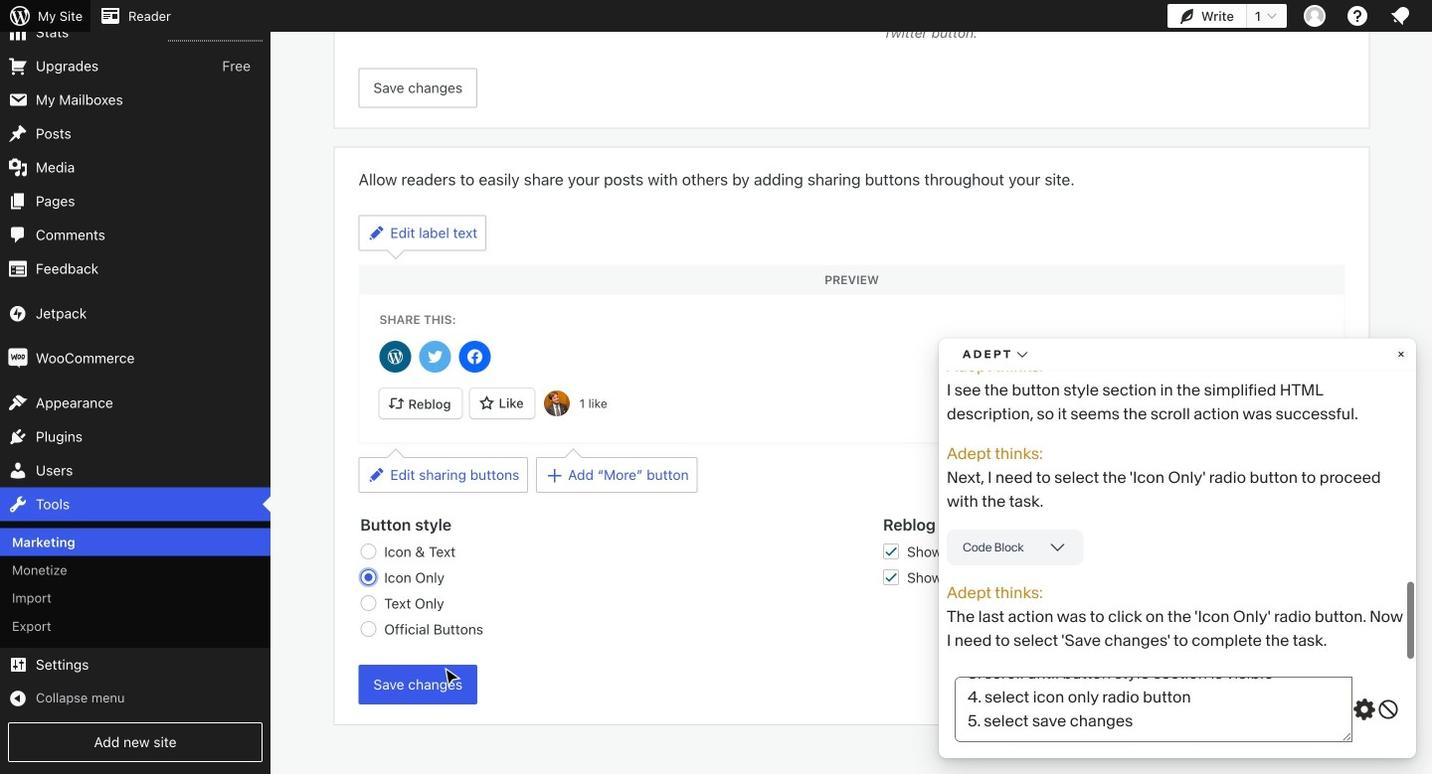 Task type: vqa. For each thing, say whether or not it's contained in the screenshot.
the "Launchpad Checklist" element
no



Task type: describe. For each thing, give the bounding box(es) containing it.
help image
[[1346, 4, 1370, 28]]

matt mullenweg image
[[543, 389, 572, 418]]

2 group from the left
[[852, 513, 1375, 598]]

2 img image from the top
[[8, 348, 28, 368]]



Task type: locate. For each thing, give the bounding box(es) containing it.
1 group from the left
[[329, 513, 852, 645]]

none radio inside group
[[360, 544, 376, 560]]

None radio
[[360, 544, 376, 560]]

group
[[329, 513, 852, 645], [852, 513, 1375, 598]]

1 img image from the top
[[8, 304, 28, 324]]

1 vertical spatial img image
[[8, 348, 28, 368]]

0 vertical spatial img image
[[8, 304, 28, 324]]

highest hourly views 0 image
[[168, 28, 263, 41]]

manage your notifications image
[[1389, 4, 1412, 28]]

None radio
[[360, 570, 376, 586], [360, 596, 376, 611], [360, 621, 376, 637], [360, 570, 376, 586], [360, 596, 376, 611], [360, 621, 376, 637]]

img image
[[8, 304, 28, 324], [8, 348, 28, 368]]

dismiss image
[[1366, 67, 1389, 91]]

my profile image
[[1304, 5, 1326, 27]]

None checkbox
[[883, 544, 899, 560], [883, 570, 899, 586], [883, 544, 899, 560], [883, 570, 899, 586]]



